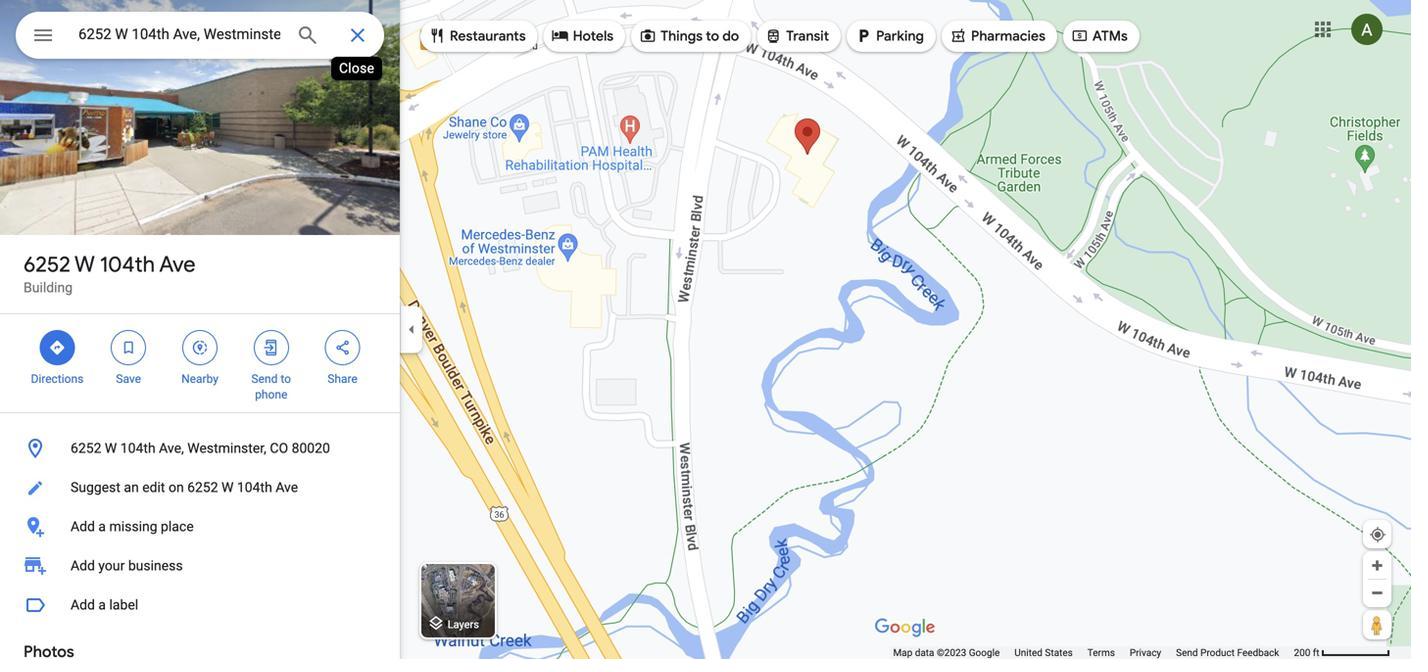 Task type: locate. For each thing, give the bounding box(es) containing it.
footer
[[894, 647, 1295, 660]]


[[31, 21, 55, 50]]

w
[[75, 251, 95, 278], [105, 441, 117, 457], [222, 480, 234, 496]]

parking
[[877, 27, 925, 45]]

0 horizontal spatial send
[[252, 373, 278, 386]]

w for ave,
[[105, 441, 117, 457]]

actions for 6252 w 104th ave region
[[0, 315, 400, 413]]

6252 inside "button"
[[187, 480, 218, 496]]

104th down co
[[237, 480, 272, 496]]

1 horizontal spatial w
[[105, 441, 117, 457]]

atms
[[1093, 27, 1128, 45]]

104th left the ave, on the bottom
[[120, 441, 156, 457]]

to
[[706, 27, 720, 45], [281, 373, 291, 386]]

©2023
[[937, 648, 967, 659]]

add
[[71, 519, 95, 535], [71, 558, 95, 575], [71, 598, 95, 614]]

send for send product feedback
[[1177, 648, 1199, 659]]

send
[[252, 373, 278, 386], [1177, 648, 1199, 659]]

show street view coverage image
[[1364, 611, 1392, 640]]

3 add from the top
[[71, 598, 95, 614]]

0 vertical spatial send
[[252, 373, 278, 386]]

add inside button
[[71, 519, 95, 535]]

1 vertical spatial to
[[281, 373, 291, 386]]

privacy button
[[1130, 647, 1162, 660]]

104th inside 6252 w 104th ave, westminster, co 80020 button
[[120, 441, 156, 457]]

1 horizontal spatial send
[[1177, 648, 1199, 659]]

share
[[328, 373, 358, 386]]

missing
[[109, 519, 157, 535]]

an
[[124, 480, 139, 496]]

6252 up building
[[24, 251, 70, 278]]

show your location image
[[1370, 527, 1387, 544]]

suggest an edit on 6252 w 104th ave button
[[0, 469, 400, 508]]


[[334, 337, 352, 359]]

zoom in image
[[1371, 559, 1385, 574]]

 pharmacies
[[950, 25, 1046, 47]]

westminster,
[[188, 441, 267, 457]]

6252 right on
[[187, 480, 218, 496]]


[[428, 25, 446, 47]]

0 horizontal spatial ave
[[159, 251, 196, 278]]

1 horizontal spatial 6252
[[71, 441, 101, 457]]

2 vertical spatial 104th
[[237, 480, 272, 496]]

1 vertical spatial 6252
[[71, 441, 101, 457]]

0 vertical spatial add
[[71, 519, 95, 535]]

0 vertical spatial ave
[[159, 251, 196, 278]]

a for label
[[98, 598, 106, 614]]

a for missing
[[98, 519, 106, 535]]

a left missing
[[98, 519, 106, 535]]

add down suggest
[[71, 519, 95, 535]]

footer containing map data ©2023 google
[[894, 647, 1295, 660]]

1 vertical spatial send
[[1177, 648, 1199, 659]]


[[263, 337, 280, 359]]

1 vertical spatial 104th
[[120, 441, 156, 457]]

to left do
[[706, 27, 720, 45]]

0 vertical spatial a
[[98, 519, 106, 535]]

104th up 
[[100, 251, 155, 278]]

a
[[98, 519, 106, 535], [98, 598, 106, 614]]

united states button
[[1015, 647, 1073, 660]]

send left product at the right
[[1177, 648, 1199, 659]]

2 a from the top
[[98, 598, 106, 614]]

your
[[98, 558, 125, 575]]

send to phone
[[252, 373, 291, 402]]

0 horizontal spatial w
[[75, 251, 95, 278]]

104th for ave,
[[120, 441, 156, 457]]

1 a from the top
[[98, 519, 106, 535]]

0 vertical spatial 104th
[[100, 251, 155, 278]]

to up phone
[[281, 373, 291, 386]]

map data ©2023 google
[[894, 648, 1000, 659]]

edit
[[142, 480, 165, 496]]

a inside "button"
[[98, 598, 106, 614]]

send inside button
[[1177, 648, 1199, 659]]


[[552, 25, 569, 47]]

1 horizontal spatial ave
[[276, 480, 298, 496]]

w for ave
[[75, 251, 95, 278]]

feedback
[[1238, 648, 1280, 659]]

google maps element
[[0, 0, 1412, 660]]

2 vertical spatial add
[[71, 598, 95, 614]]

send inside send to phone
[[252, 373, 278, 386]]

6252
[[24, 251, 70, 278], [71, 441, 101, 457], [187, 480, 218, 496]]

add left your
[[71, 558, 95, 575]]


[[639, 25, 657, 47]]

zoom out image
[[1371, 586, 1385, 601]]

ave up 
[[159, 251, 196, 278]]

104th inside suggest an edit on 6252 w 104th ave "button"
[[237, 480, 272, 496]]

add for add your business
[[71, 558, 95, 575]]

to inside send to phone
[[281, 373, 291, 386]]

6252 inside 6252 w 104th ave building
[[24, 251, 70, 278]]

0 vertical spatial 6252
[[24, 251, 70, 278]]

 transit
[[765, 25, 830, 47]]

2 vertical spatial w
[[222, 480, 234, 496]]

1 vertical spatial add
[[71, 558, 95, 575]]

label
[[109, 598, 138, 614]]

co
[[270, 441, 288, 457]]


[[765, 25, 783, 47]]

2 horizontal spatial 6252
[[187, 480, 218, 496]]

6252 up suggest
[[71, 441, 101, 457]]

0 vertical spatial w
[[75, 251, 95, 278]]

terms
[[1088, 648, 1116, 659]]

6252 w 104th ave building
[[24, 251, 196, 296]]

google account: angela cha  
(angela.cha@adept.ai) image
[[1352, 14, 1384, 45]]

add your business link
[[0, 547, 400, 586]]

w inside button
[[105, 441, 117, 457]]

104th for ave
[[100, 251, 155, 278]]

104th
[[100, 251, 155, 278], [120, 441, 156, 457], [237, 480, 272, 496]]

a inside button
[[98, 519, 106, 535]]

add for add a missing place
[[71, 519, 95, 535]]

on
[[169, 480, 184, 496]]

2 vertical spatial 6252
[[187, 480, 218, 496]]


[[120, 337, 137, 359]]

1 horizontal spatial to
[[706, 27, 720, 45]]

 parking
[[855, 25, 925, 47]]

200
[[1295, 648, 1311, 659]]

1 vertical spatial w
[[105, 441, 117, 457]]

add inside "button"
[[71, 598, 95, 614]]

2 horizontal spatial w
[[222, 480, 234, 496]]

0 horizontal spatial to
[[281, 373, 291, 386]]

104th inside 6252 w 104th ave building
[[100, 251, 155, 278]]

w inside "button"
[[222, 480, 234, 496]]

google
[[969, 648, 1000, 659]]


[[191, 337, 209, 359]]

1 vertical spatial a
[[98, 598, 106, 614]]

1 add from the top
[[71, 519, 95, 535]]

product
[[1201, 648, 1235, 659]]

6252 inside button
[[71, 441, 101, 457]]

add left label
[[71, 598, 95, 614]]

suggest
[[71, 480, 121, 496]]


[[48, 337, 66, 359]]

1 vertical spatial ave
[[276, 480, 298, 496]]

6252 for ave
[[24, 251, 70, 278]]

0 horizontal spatial 6252
[[24, 251, 70, 278]]

phone
[[255, 388, 288, 402]]

a left label
[[98, 598, 106, 614]]

w inside 6252 w 104th ave building
[[75, 251, 95, 278]]

ave down co
[[276, 480, 298, 496]]

to inside  things to do
[[706, 27, 720, 45]]


[[950, 25, 968, 47]]

ave
[[159, 251, 196, 278], [276, 480, 298, 496]]

0 vertical spatial to
[[706, 27, 720, 45]]

send up phone
[[252, 373, 278, 386]]

2 add from the top
[[71, 558, 95, 575]]

None field
[[78, 23, 280, 46]]



Task type: describe. For each thing, give the bounding box(es) containing it.
 hotels
[[552, 25, 614, 47]]

transit
[[787, 27, 830, 45]]

 button
[[16, 12, 71, 63]]

layers
[[448, 619, 479, 631]]

place
[[161, 519, 194, 535]]

privacy
[[1130, 648, 1162, 659]]


[[1072, 25, 1089, 47]]

send product feedback button
[[1177, 647, 1280, 660]]

collapse side panel image
[[401, 319, 423, 341]]

hotels
[[573, 27, 614, 45]]

save
[[116, 373, 141, 386]]

building
[[24, 280, 73, 296]]

add your business
[[71, 558, 183, 575]]

6252 w 104th ave, westminster, co 80020 button
[[0, 429, 400, 469]]

200 ft button
[[1295, 648, 1391, 659]]

pharmacies
[[972, 27, 1046, 45]]

suggest an edit on 6252 w 104th ave
[[71, 480, 298, 496]]

footer inside google maps 'element'
[[894, 647, 1295, 660]]

 things to do
[[639, 25, 740, 47]]

directions
[[31, 373, 84, 386]]

none field inside 6252 w 104th ave, westminster, co 80020 'field'
[[78, 23, 280, 46]]

add a label
[[71, 598, 138, 614]]

restaurants
[[450, 27, 526, 45]]

nearby
[[181, 373, 219, 386]]

add a missing place
[[71, 519, 194, 535]]

add a missing place button
[[0, 508, 400, 547]]

80020
[[292, 441, 330, 457]]

6252 w 104th ave, westminster, co 80020
[[71, 441, 330, 457]]

data
[[915, 648, 935, 659]]

things
[[661, 27, 703, 45]]

 restaurants
[[428, 25, 526, 47]]

6252 W 104th Ave, Westminster, CO 80020 field
[[16, 12, 384, 59]]

ft
[[1314, 648, 1320, 659]]

6252 for ave,
[[71, 441, 101, 457]]

send product feedback
[[1177, 648, 1280, 659]]

send for send to phone
[[252, 373, 278, 386]]

200 ft
[[1295, 648, 1320, 659]]

ave inside 6252 w 104th ave building
[[159, 251, 196, 278]]

united states
[[1015, 648, 1073, 659]]

terms button
[[1088, 647, 1116, 660]]

6252 w 104th ave main content
[[0, 0, 400, 660]]

business
[[128, 558, 183, 575]]

map
[[894, 648, 913, 659]]

 atms
[[1072, 25, 1128, 47]]

do
[[723, 27, 740, 45]]

states
[[1046, 648, 1073, 659]]

ave,
[[159, 441, 184, 457]]

 search field
[[16, 12, 384, 63]]

ave inside "button"
[[276, 480, 298, 496]]

united
[[1015, 648, 1043, 659]]

add for add a label
[[71, 598, 95, 614]]


[[855, 25, 873, 47]]

add a label button
[[0, 586, 400, 626]]



Task type: vqa. For each thing, say whether or not it's contained in the screenshot.
, 260 US dollars element related to friday, june 28, 2024 element
no



